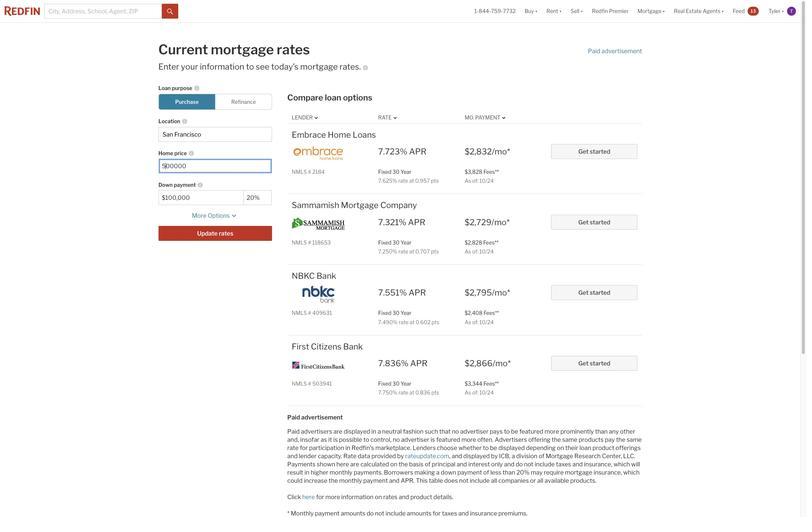 Task type: locate. For each thing, give the bounding box(es) containing it.
10/24 down $2,408
[[480, 319, 494, 325]]

and inside paid advertisers are displayed in a neutral fashion such that no advertiser pays to be featured more prominently than any other and, insofar as it is possible to control, no advertiser is featured more often. advertisers offering the same products pay the same rate for participation in redfin's marketplace. lenders choose whether to be displayed depending on their loan product offerings and lender capacity. rate data provided by
[[287, 452, 298, 459]]

nmls
[[292, 169, 307, 175], [292, 239, 307, 245], [292, 310, 307, 316], [292, 380, 307, 387]]

2 of: from the top
[[472, 248, 478, 254]]

here down capacity.
[[336, 461, 349, 468]]

1 vertical spatial taxes
[[442, 510, 457, 517]]

fees** for $2,795
[[484, 310, 499, 316]]

by
[[397, 452, 404, 459], [491, 452, 498, 459]]

update
[[197, 230, 218, 237]]

at left "0.602"
[[410, 319, 415, 325]]

at for 7.321
[[409, 248, 414, 254]]

▾
[[535, 8, 538, 14], [559, 8, 562, 14], [581, 8, 583, 14], [663, 8, 665, 14], [722, 8, 724, 14], [782, 8, 784, 14]]

than up companies on the right
[[503, 469, 515, 476]]

of: inside $3,344 fees** as of: 10/24
[[472, 389, 478, 396]]

/mo* up $3,344 fees** as of: 10/24
[[493, 358, 511, 368]]

current mortgage rates
[[158, 41, 310, 58]]

a inside paid advertisers are displayed in a neutral fashion such that no advertiser pays to be featured more prominently than any other and, insofar as it is possible to control, no advertiser is featured more often. advertisers offering the same products pay the same rate for participation in redfin's marketplace. lenders choose whether to be displayed depending on their loan product offerings and lender capacity. rate data provided by
[[378, 428, 381, 435]]

10/24 inside $2,828 fees** as of: 10/24
[[480, 248, 494, 254]]

2 vertical spatial displayed
[[463, 452, 490, 459]]

than inside ', and displayed by icb, a division of mortgage research center, llc. payments shown here are calculated on the basis of principal and interest only and do not include taxes and insurance, which will result in higher monthly payments. borrowers making a down payment of less than 20% may require mortgage insurance, which could increase the monthly payment and apr. this table does not include all companies or all available products.'
[[503, 469, 515, 476]]

5 ▾ from the left
[[722, 8, 724, 14]]

for right here link
[[316, 493, 324, 500]]

apr up fixed 30 year 7.750 % rate at 0.836 pts
[[410, 358, 428, 368]]

as down $2,828
[[465, 248, 471, 254]]

0 vertical spatial are
[[334, 428, 342, 435]]

of left less
[[483, 469, 489, 476]]

fees** for $2,729
[[483, 239, 499, 245]]

update rates button
[[158, 226, 272, 241]]

0 horizontal spatial displayed
[[344, 428, 370, 435]]

do down click here for more information on rates and product details.
[[367, 510, 374, 517]]

2 vertical spatial mortgage
[[565, 469, 592, 476]]

monthly down payments. at the bottom of page
[[339, 477, 362, 484]]

0 vertical spatial displayed
[[344, 428, 370, 435]]

estate
[[686, 8, 702, 14]]

more down increase
[[325, 493, 340, 500]]

0 vertical spatial rate
[[378, 114, 392, 121]]

1 vertical spatial here
[[302, 493, 315, 500]]

# left 2184
[[308, 169, 311, 175]]

a up control,
[[378, 428, 381, 435]]

to up redfin's
[[363, 436, 369, 443]]

fees** inside $2,828 fees** as of: 10/24
[[483, 239, 499, 245]]

of: inside $2,828 fees** as of: 10/24
[[472, 248, 478, 254]]

fixed inside fixed 30 year 7.625 % rate at 0.957 pts
[[378, 169, 392, 175]]

0 horizontal spatial taxes
[[442, 510, 457, 517]]

division
[[516, 452, 538, 459]]

0 horizontal spatial information
[[200, 62, 244, 71]]

participation
[[309, 444, 344, 451]]

product down pay
[[593, 444, 614, 451]]

click
[[287, 493, 301, 500]]

2 vertical spatial paid
[[287, 428, 300, 435]]

3 10/24 from the top
[[480, 319, 494, 325]]

rate right 7.490
[[399, 319, 409, 325]]

▾ right buy
[[535, 8, 538, 14]]

premiums.
[[498, 510, 528, 517]]

on inside paid advertisers are displayed in a neutral fashion such that no advertiser pays to be featured more prominently than any other and, insofar as it is possible to control, no advertiser is featured more often. advertisers offering the same products pay the same rate for participation in redfin's marketplace. lenders choose whether to be displayed depending on their loan product offerings and lender capacity. rate data provided by
[[557, 444, 564, 451]]

2 get started from the top
[[578, 219, 610, 226]]

1 horizontal spatial on
[[390, 461, 397, 468]]

2 vertical spatial on
[[375, 493, 382, 500]]

# left 503941
[[308, 380, 311, 387]]

in up control,
[[371, 428, 376, 435]]

0 horizontal spatial product
[[410, 493, 432, 500]]

0 vertical spatial do
[[516, 461, 523, 468]]

4 started from the top
[[590, 360, 610, 367]]

as down $2,408
[[465, 319, 471, 325]]

State, City, County, ZIP search field
[[158, 127, 272, 142]]

nbkc
[[292, 271, 315, 281]]

1 horizontal spatial all
[[537, 477, 543, 484]]

be down often.
[[490, 444, 497, 451]]

2 started from the top
[[590, 219, 610, 226]]

1 horizontal spatial bank
[[343, 342, 363, 351]]

advertiser up often.
[[460, 428, 489, 435]]

insurance, down center,
[[594, 469, 622, 476]]

rate inside fixed 30 year 7.490 % rate at 0.602 pts
[[399, 319, 409, 325]]

3 nmls from the top
[[292, 310, 307, 316]]

City, Address, School, Agent, ZIP search field
[[44, 4, 162, 19]]

3 get from the top
[[578, 289, 589, 296]]

0 horizontal spatial home
[[158, 150, 173, 156]]

0 vertical spatial advertiser
[[460, 428, 489, 435]]

a for icb,
[[512, 452, 515, 459]]

2 30 from the top
[[393, 239, 400, 245]]

at left 0.707
[[409, 248, 414, 254]]

apr for 7.551 % apr
[[409, 288, 426, 297]]

1 get from the top
[[578, 148, 589, 155]]

mortgage up enter your information to see today's mortgage rates.
[[211, 41, 274, 58]]

here
[[336, 461, 349, 468], [302, 493, 315, 500]]

real
[[674, 8, 685, 14]]

30 inside fixed 30 year 7.490 % rate at 0.602 pts
[[393, 310, 400, 316]]

home left loans
[[328, 130, 351, 139]]

featured
[[519, 428, 543, 435], [436, 436, 460, 443]]

pts inside fixed 30 year 7.625 % rate at 0.957 pts
[[431, 178, 439, 184]]

% up fixed 30 year 7.625 % rate at 0.957 pts
[[400, 147, 407, 156]]

1 nmls from the top
[[292, 169, 307, 175]]

7.723
[[378, 147, 400, 156]]

taxes up the require
[[556, 461, 571, 468]]

fees** right $2,828
[[483, 239, 499, 245]]

as
[[465, 178, 471, 184], [465, 248, 471, 254], [465, 319, 471, 325], [465, 389, 471, 396]]

as inside $3,344 fees** as of: 10/24
[[465, 389, 471, 396]]

4 nmls from the top
[[292, 380, 307, 387]]

monthly
[[291, 510, 314, 517]]

# for first
[[308, 380, 311, 387]]

get
[[578, 148, 589, 155], [578, 219, 589, 226], [578, 289, 589, 296], [578, 360, 589, 367]]

1 ▾ from the left
[[535, 8, 538, 14]]

10/24 for $2,729
[[480, 248, 494, 254]]

fixed inside fixed 30 year 7.750 % rate at 0.836 pts
[[378, 380, 392, 387]]

1 get started button from the top
[[551, 144, 638, 159]]

2 # from the top
[[308, 239, 311, 245]]

amounts down this at the right bottom
[[407, 510, 432, 517]]

2 as from the top
[[465, 248, 471, 254]]

, and displayed by icb, a division of mortgage research center, llc. payments shown here are calculated on the basis of principal and interest only and do not include taxes and insurance, which will result in higher monthly payments. borrowers making a down payment of less than 20% may require mortgage insurance, which could increase the monthly payment and apr. this table does not include all companies or all available products.
[[287, 452, 640, 484]]

on down payments. at the bottom of page
[[375, 493, 382, 500]]

1 horizontal spatial mortgage
[[546, 452, 573, 459]]

does
[[444, 477, 458, 484]]

1 vertical spatial featured
[[436, 436, 460, 443]]

fees** inside $2,408 fees** as of: 10/24
[[484, 310, 499, 316]]

of: down $2,408
[[472, 319, 478, 325]]

year inside fixed 30 year 7.625 % rate at 0.957 pts
[[401, 169, 412, 175]]

require
[[544, 469, 564, 476]]

mo. payment button
[[465, 114, 507, 121]]

# left 409631
[[308, 310, 311, 316]]

pts right 0.707
[[431, 248, 439, 254]]

30 inside "fixed 30 year 7.250 % rate at 0.707 pts"
[[393, 239, 400, 245]]

1 as from the top
[[465, 178, 471, 184]]

1 vertical spatial include
[[470, 477, 490, 484]]

refinance
[[231, 99, 256, 105]]

2 horizontal spatial more
[[545, 428, 559, 435]]

displayed down advertisers
[[498, 444, 525, 451]]

0 vertical spatial advertisement
[[602, 47, 642, 55]]

loan left options
[[325, 93, 341, 102]]

1 vertical spatial a
[[512, 452, 515, 459]]

3 # from the top
[[308, 310, 311, 316]]

information down current mortgage rates
[[200, 62, 244, 71]]

fixed inside "fixed 30 year 7.250 % rate at 0.707 pts"
[[378, 239, 392, 245]]

rateupdate.com
[[405, 452, 449, 459]]

2 nmls from the top
[[292, 239, 307, 245]]

do
[[516, 461, 523, 468], [367, 510, 374, 517]]

30 inside fixed 30 year 7.625 % rate at 0.957 pts
[[393, 169, 400, 175]]

loan
[[158, 85, 171, 91]]

0 horizontal spatial featured
[[436, 436, 460, 443]]

only
[[491, 461, 503, 468]]

on inside ', and displayed by icb, a division of mortgage research center, llc. payments shown here are calculated on the basis of principal and interest only and do not include taxes and insurance, which will result in higher monthly payments. borrowers making a down payment of less than 20% may require mortgage insurance, which could increase the monthly payment and apr. this table does not include all companies or all available products.'
[[390, 461, 397, 468]]

of: inside $2,408 fees** as of: 10/24
[[472, 319, 478, 325]]

fees** right the $3,344
[[484, 380, 499, 387]]

1 horizontal spatial by
[[491, 452, 498, 459]]

mortgage left rates. on the top of page
[[300, 62, 338, 71]]

of: inside $3,828 fees** as of: 10/24
[[472, 178, 478, 184]]

1 vertical spatial monthly
[[339, 477, 362, 484]]

2 by from the left
[[491, 452, 498, 459]]

3 ▾ from the left
[[581, 8, 583, 14]]

down payment element
[[243, 177, 268, 190]]

option group
[[158, 94, 272, 110]]

0 horizontal spatial are
[[334, 428, 342, 435]]

payment right monthly
[[315, 510, 340, 517]]

fixed for 7.551
[[378, 310, 392, 316]]

as
[[321, 436, 327, 443]]

1 vertical spatial paid advertisement
[[287, 414, 343, 421]]

fees** inside $3,828 fees** as of: 10/24
[[484, 169, 499, 175]]

lender
[[292, 114, 313, 121]]

0 horizontal spatial rate
[[343, 452, 357, 459]]

displayed up interest
[[463, 452, 490, 459]]

2 vertical spatial of
[[483, 469, 489, 476]]

mortgage ▾
[[638, 8, 665, 14]]

1 horizontal spatial information
[[341, 493, 374, 500]]

0 horizontal spatial no
[[393, 436, 400, 443]]

1 horizontal spatial in
[[345, 444, 350, 451]]

at inside fixed 30 year 7.490 % rate at 0.602 pts
[[410, 319, 415, 325]]

of: down $2,828
[[472, 248, 478, 254]]

nmls for embrace home loans
[[292, 169, 307, 175]]

2 horizontal spatial include
[[535, 461, 555, 468]]

no
[[452, 428, 459, 435], [393, 436, 400, 443]]

and left insurance on the right bottom of page
[[458, 510, 469, 517]]

1 vertical spatial advertiser
[[401, 436, 429, 443]]

0 horizontal spatial by
[[397, 452, 404, 459]]

as for $2,729
[[465, 248, 471, 254]]

$2,408
[[465, 310, 483, 316]]

pts for 7.723 % apr
[[431, 178, 439, 184]]

here right click on the left of the page
[[302, 493, 315, 500]]

fees** inside $3,344 fees** as of: 10/24
[[484, 380, 499, 387]]

which down will
[[623, 469, 640, 476]]

10/24 down $3,828
[[480, 178, 494, 184]]

rate right '7.750'
[[399, 389, 408, 396]]

0 horizontal spatial than
[[503, 469, 515, 476]]

and up * monthly payment amounts do not include amounts for taxes and insurance premiums.
[[399, 493, 409, 500]]

for up lender
[[300, 444, 308, 451]]

1-
[[474, 8, 479, 14]]

1 vertical spatial mortgage
[[300, 62, 338, 71]]

and,
[[287, 436, 299, 443]]

as down $3,828
[[465, 178, 471, 184]]

% left "0.602"
[[393, 319, 398, 325]]

advertiser down fashion
[[401, 436, 429, 443]]

4 10/24 from the top
[[480, 389, 494, 396]]

year down 7.321 % apr
[[401, 239, 412, 245]]

citizens
[[311, 342, 342, 351]]

monthly
[[330, 469, 353, 476], [339, 477, 362, 484]]

10/24 inside $3,828 fees** as of: 10/24
[[480, 178, 494, 184]]

same up their
[[562, 436, 578, 443]]

0 horizontal spatial advertisement
[[301, 414, 343, 421]]

1 horizontal spatial rate
[[378, 114, 392, 121]]

1 vertical spatial information
[[341, 493, 374, 500]]

1 vertical spatial are
[[350, 461, 359, 468]]

10/24 inside $2,408 fees** as of: 10/24
[[480, 319, 494, 325]]

4 ▾ from the left
[[663, 8, 665, 14]]

0 horizontal spatial a
[[378, 428, 381, 435]]

at for 7.723
[[409, 178, 414, 184]]

4 get from the top
[[578, 360, 589, 367]]

of: for $2,832
[[472, 178, 478, 184]]

get for $2,832 /mo*
[[578, 148, 589, 155]]

20%
[[517, 469, 530, 476]]

2 horizontal spatial displayed
[[498, 444, 525, 451]]

1 get started from the top
[[578, 148, 610, 155]]

1 horizontal spatial is
[[431, 436, 435, 443]]

2 get started button from the top
[[551, 215, 638, 229]]

of: for $2,866
[[472, 389, 478, 396]]

2 year from the top
[[401, 239, 412, 245]]

▾ left real
[[663, 8, 665, 14]]

displayed inside ', and displayed by icb, a division of mortgage research center, llc. payments shown here are calculated on the basis of principal and interest only and do not include taxes and insurance, which will result in higher monthly payments. borrowers making a down payment of less than 20% may require mortgage insurance, which could increase the monthly payment and apr. this table does not include all companies or all available products.'
[[463, 452, 490, 459]]

rate for 7.836
[[399, 389, 408, 396]]

2 vertical spatial mortgage
[[546, 452, 573, 459]]

more options
[[192, 212, 230, 219]]

as inside $3,828 fees** as of: 10/24
[[465, 178, 471, 184]]

the up borrowers at the bottom
[[399, 461, 408, 468]]

for inside paid advertisers are displayed in a neutral fashion such that no advertiser pays to be featured more prominently than any other and, insofar as it is possible to control, no advertiser is featured more often. advertisers offering the same products pay the same rate for participation in redfin's marketplace. lenders choose whether to be displayed depending on their loan product offerings and lender capacity. rate data provided by
[[300, 444, 308, 451]]

payment
[[174, 182, 196, 188], [458, 469, 482, 476], [363, 477, 388, 484], [315, 510, 340, 517]]

pts inside "fixed 30 year 7.250 % rate at 0.707 pts"
[[431, 248, 439, 254]]

4 get started button from the top
[[551, 356, 638, 371]]

30 up '7.750'
[[393, 380, 400, 387]]

started for $2,832 /mo*
[[590, 148, 610, 155]]

calculated
[[361, 461, 389, 468]]

bank right citizens
[[343, 342, 363, 351]]

/mo* for $2,866
[[493, 358, 511, 368]]

1 fixed from the top
[[378, 169, 392, 175]]

1 vertical spatial not
[[459, 477, 469, 484]]

get started button for $2,866 /mo*
[[551, 356, 638, 371]]

1 same from the left
[[562, 436, 578, 443]]

rate for 7.321
[[399, 248, 408, 254]]

% inside fixed 30 year 7.625 % rate at 0.957 pts
[[392, 178, 397, 184]]

pts for 7.551 % apr
[[432, 319, 439, 325]]

2 vertical spatial a
[[436, 469, 440, 476]]

1 vertical spatial rate
[[343, 452, 357, 459]]

3 30 from the top
[[393, 310, 400, 316]]

more
[[545, 428, 559, 435], [462, 436, 476, 443], [325, 493, 340, 500]]

1 horizontal spatial here
[[336, 461, 349, 468]]

nmls for nbkc bank
[[292, 310, 307, 316]]

1 horizontal spatial of
[[483, 469, 489, 476]]

# for embrace
[[308, 169, 311, 175]]

2 horizontal spatial mortgage
[[638, 8, 662, 14]]

1 horizontal spatial advertiser
[[460, 428, 489, 435]]

1 horizontal spatial be
[[511, 428, 518, 435]]

1 horizontal spatial loan
[[580, 444, 591, 451]]

2 horizontal spatial not
[[524, 461, 533, 468]]

3 year from the top
[[401, 310, 412, 316]]

this
[[416, 477, 428, 484]]

more
[[192, 212, 207, 219]]

30 inside fixed 30 year 7.750 % rate at 0.836 pts
[[393, 380, 400, 387]]

fees** for $2,866
[[484, 380, 499, 387]]

of: down $3,828
[[472, 178, 478, 184]]

7.625
[[378, 178, 392, 184]]

10/24 inside $3,344 fees** as of: 10/24
[[480, 389, 494, 396]]

of: down the $3,344
[[472, 389, 478, 396]]

4 of: from the top
[[472, 389, 478, 396]]

1 10/24 from the top
[[480, 178, 494, 184]]

rate inside "fixed 30 year 7.250 % rate at 0.707 pts"
[[399, 248, 408, 254]]

7.836 % apr
[[378, 358, 428, 368]]

1 30 from the top
[[393, 169, 400, 175]]

which
[[614, 461, 630, 468], [623, 469, 640, 476]]

same up offerings
[[627, 436, 642, 443]]

home
[[328, 130, 351, 139], [158, 150, 173, 156]]

7.551
[[378, 288, 399, 297]]

30 down 7.723 % apr at top
[[393, 169, 400, 175]]

and down icb,
[[504, 461, 514, 468]]

2 vertical spatial include
[[386, 510, 406, 517]]

include up may
[[535, 461, 555, 468]]

1 horizontal spatial displayed
[[463, 452, 490, 459]]

0 horizontal spatial for
[[300, 444, 308, 451]]

3 get started button from the top
[[551, 285, 638, 300]]

at for 7.836
[[409, 389, 414, 396]]

no up marketplace.
[[393, 436, 400, 443]]

0 horizontal spatial be
[[490, 444, 497, 451]]

embrace home loans
[[292, 130, 376, 139]]

at inside "fixed 30 year 7.250 % rate at 0.707 pts"
[[409, 248, 414, 254]]

prominently
[[561, 428, 594, 435]]

get started button for $2,729 /mo*
[[551, 215, 638, 229]]

year down 7.551 % apr
[[401, 310, 412, 316]]

0 horizontal spatial do
[[367, 510, 374, 517]]

get for $2,866 /mo*
[[578, 360, 589, 367]]

%
[[400, 147, 407, 156], [392, 178, 397, 184], [399, 217, 406, 227], [393, 248, 397, 254], [399, 288, 407, 297], [393, 319, 398, 325], [401, 358, 409, 368], [393, 389, 397, 396]]

1 horizontal spatial are
[[350, 461, 359, 468]]

and
[[287, 452, 298, 459], [452, 452, 462, 459], [457, 461, 467, 468], [504, 461, 514, 468], [573, 461, 583, 468], [389, 477, 400, 484], [399, 493, 409, 500], [458, 510, 469, 517]]

10/24 down the $3,344
[[480, 389, 494, 396]]

0 horizontal spatial on
[[375, 493, 382, 500]]

are inside paid advertisers are displayed in a neutral fashion such that no advertiser pays to be featured more prominently than any other and, insofar as it is possible to control, no advertiser is featured more often. advertisers offering the same products pay the same rate for participation in redfin's marketplace. lenders choose whether to be displayed depending on their loan product offerings and lender capacity. rate data provided by
[[334, 428, 342, 435]]

$2,828
[[465, 239, 482, 245]]

option group containing purchase
[[158, 94, 272, 110]]

year inside "fixed 30 year 7.250 % rate at 0.707 pts"
[[401, 239, 412, 245]]

by down marketplace.
[[397, 452, 404, 459]]

rate inside paid advertisers are displayed in a neutral fashion such that no advertiser pays to be featured more prominently than any other and, insofar as it is possible to control, no advertiser is featured more often. advertisers offering the same products pay the same rate for participation in redfin's marketplace. lenders choose whether to be displayed depending on their loan product offerings and lender capacity. rate data provided by
[[287, 444, 299, 451]]

4 fixed from the top
[[378, 380, 392, 387]]

sell ▾ button
[[571, 0, 583, 22]]

of down 'rateupdate.com'
[[425, 461, 431, 468]]

in down payments
[[305, 469, 309, 476]]

on
[[557, 444, 564, 451], [390, 461, 397, 468], [375, 493, 382, 500]]

2 10/24 from the top
[[480, 248, 494, 254]]

1 vertical spatial more
[[462, 436, 476, 443]]

/mo* for $2,729
[[492, 217, 510, 227]]

4 as from the top
[[465, 389, 471, 396]]

location
[[158, 118, 180, 124]]

1 horizontal spatial a
[[436, 469, 440, 476]]

2 ▾ from the left
[[559, 8, 562, 14]]

apr for 7.321 % apr
[[408, 217, 425, 227]]

loan up research
[[580, 444, 591, 451]]

all
[[491, 477, 497, 484], [537, 477, 543, 484]]

data
[[358, 452, 370, 459]]

▾ right 'agents'
[[722, 8, 724, 14]]

pts for 7.321 % apr
[[431, 248, 439, 254]]

insurance, down research
[[584, 461, 612, 468]]

rate left "data"
[[343, 452, 357, 459]]

$3,828 fees** as of: 10/24
[[465, 169, 499, 184]]

in down possible
[[345, 444, 350, 451]]

1 vertical spatial rates
[[219, 230, 233, 237]]

increase
[[304, 477, 327, 484]]

year inside fixed 30 year 7.750 % rate at 0.836 pts
[[401, 380, 412, 387]]

0 vertical spatial rates
[[277, 41, 310, 58]]

/mo* for $2,795
[[492, 288, 510, 297]]

pts for 7.836 % apr
[[432, 389, 439, 396]]

apr up fixed 30 year 7.490 % rate at 0.602 pts at the bottom of the page
[[409, 288, 426, 297]]

mortgage inside dropdown button
[[638, 8, 662, 14]]

1 vertical spatial insurance,
[[594, 469, 622, 476]]

4 30 from the top
[[393, 380, 400, 387]]

embrace
[[292, 130, 326, 139]]

1 horizontal spatial product
[[593, 444, 614, 451]]

2 get from the top
[[578, 219, 589, 226]]

year inside fixed 30 year 7.490 % rate at 0.602 pts
[[401, 310, 412, 316]]

year for 7.551
[[401, 310, 412, 316]]

first citizens bank
[[292, 342, 363, 351]]

at inside fixed 30 year 7.750 % rate at 0.836 pts
[[409, 389, 414, 396]]

0 vertical spatial no
[[452, 428, 459, 435]]

fees**
[[484, 169, 499, 175], [483, 239, 499, 245], [484, 310, 499, 316], [484, 380, 499, 387]]

as inside $2,828 fees** as of: 10/24
[[465, 248, 471, 254]]

$2,866 /mo*
[[465, 358, 511, 368]]

1 horizontal spatial rates
[[277, 41, 310, 58]]

nmls left 118653
[[292, 239, 307, 245]]

0 vertical spatial more
[[545, 428, 559, 435]]

1 horizontal spatial taxes
[[556, 461, 571, 468]]

not down division
[[524, 461, 533, 468]]

2 vertical spatial in
[[305, 469, 309, 476]]

▾ right tyler
[[782, 8, 784, 14]]

mortgage inside ', and displayed by icb, a division of mortgage research center, llc. payments shown here are calculated on the basis of principal and interest only and do not include taxes and insurance, which will result in higher monthly payments. borrowers making a down payment of less than 20% may require mortgage insurance, which could increase the monthly payment and apr. this table does not include all companies or all available products.'
[[546, 452, 573, 459]]

paid
[[588, 47, 600, 55], [287, 414, 300, 421], [287, 428, 300, 435]]

$2,795
[[465, 288, 492, 297]]

$2,795 /mo*
[[465, 288, 510, 297]]

amounts down click here for more information on rates and product details.
[[341, 510, 365, 517]]

0 vertical spatial information
[[200, 62, 244, 71]]

pts inside fixed 30 year 7.750 % rate at 0.836 pts
[[432, 389, 439, 396]]

1-844-759-7732
[[474, 8, 516, 14]]

pts
[[431, 178, 439, 184], [431, 248, 439, 254], [432, 319, 439, 325], [432, 389, 439, 396]]

and left interest
[[457, 461, 467, 468]]

3 get started from the top
[[578, 289, 610, 296]]

than up pay
[[595, 428, 608, 435]]

3 of: from the top
[[472, 319, 478, 325]]

get started
[[578, 148, 610, 155], [578, 219, 610, 226], [578, 289, 610, 296], [578, 360, 610, 367]]

4 get started from the top
[[578, 360, 610, 367]]

2 fixed from the top
[[378, 239, 392, 245]]

and up payments
[[287, 452, 298, 459]]

as inside $2,408 fees** as of: 10/24
[[465, 319, 471, 325]]

6 ▾ from the left
[[782, 8, 784, 14]]

at for 7.551
[[410, 319, 415, 325]]

all down less
[[491, 477, 497, 484]]

7.321 % apr
[[378, 217, 425, 227]]

1 vertical spatial displayed
[[498, 444, 525, 451]]

0 vertical spatial mortgage
[[638, 8, 662, 14]]

0 horizontal spatial rates
[[219, 230, 233, 237]]

1 year from the top
[[401, 169, 412, 175]]

by inside paid advertisers are displayed in a neutral fashion such that no advertiser pays to be featured more prominently than any other and, insofar as it is possible to control, no advertiser is featured more often. advertisers offering the same products pay the same rate for participation in redfin's marketplace. lenders choose whether to be displayed depending on their loan product offerings and lender capacity. rate data provided by
[[397, 452, 404, 459]]

0 vertical spatial paid advertisement
[[588, 47, 642, 55]]

3 started from the top
[[590, 289, 610, 296]]

mortgage down their
[[546, 452, 573, 459]]

is right it
[[333, 436, 338, 443]]

7.551 % apr
[[378, 288, 426, 297]]

1 vertical spatial mortgage
[[341, 200, 379, 210]]

buy
[[525, 8, 534, 14]]

rate down and,
[[287, 444, 299, 451]]

paid advertisement
[[588, 47, 642, 55], [287, 414, 343, 421]]

rate inside fixed 30 year 7.625 % rate at 0.957 pts
[[398, 178, 408, 184]]

loan inside paid advertisers are displayed in a neutral fashion such that no advertiser pays to be featured more prominently than any other and, insofar as it is possible to control, no advertiser is featured more often. advertisers offering the same products pay the same rate for participation in redfin's marketplace. lenders choose whether to be displayed depending on their loan product offerings and lender capacity. rate data provided by
[[580, 444, 591, 451]]

than inside paid advertisers are displayed in a neutral fashion such that no advertiser pays to be featured more prominently than any other and, insofar as it is possible to control, no advertiser is featured more often. advertisers offering the same products pay the same rate for participation in redfin's marketplace. lenders choose whether to be displayed depending on their loan product offerings and lender capacity. rate data provided by
[[595, 428, 608, 435]]

1 vertical spatial product
[[410, 493, 432, 500]]

be
[[511, 428, 518, 435], [490, 444, 497, 451]]

nmls left 503941
[[292, 380, 307, 387]]

10/24 for $2,795
[[480, 319, 494, 325]]

4 year from the top
[[401, 380, 412, 387]]

year for 7.836
[[401, 380, 412, 387]]

1 by from the left
[[397, 452, 404, 459]]

do up 20% at right
[[516, 461, 523, 468]]

# for nbkc
[[308, 310, 311, 316]]

2 horizontal spatial rates
[[383, 493, 398, 500]]

10/24 for $2,832
[[480, 178, 494, 184]]

1 horizontal spatial featured
[[519, 428, 543, 435]]

0 horizontal spatial all
[[491, 477, 497, 484]]

do inside ', and displayed by icb, a division of mortgage research center, llc. payments shown here are calculated on the basis of principal and interest only and do not include taxes and insurance, which will result in higher monthly payments. borrowers making a down payment of less than 20% may require mortgage insurance, which could increase the monthly payment and apr. this table does not include all companies or all available products.'
[[516, 461, 523, 468]]

rate inside fixed 30 year 7.750 % rate at 0.836 pts
[[399, 389, 408, 396]]

at inside fixed 30 year 7.625 % rate at 0.957 pts
[[409, 178, 414, 184]]

apr up fixed 30 year 7.625 % rate at 0.957 pts
[[409, 147, 427, 156]]

3 fixed from the top
[[378, 310, 392, 316]]

capacity.
[[318, 452, 342, 459]]

information
[[200, 62, 244, 71], [341, 493, 374, 500]]

such
[[425, 428, 438, 435]]

fixed inside fixed 30 year 7.490 % rate at 0.602 pts
[[378, 310, 392, 316]]

1 # from the top
[[308, 169, 311, 175]]

▾ right sell
[[581, 8, 583, 14]]

amounts
[[341, 510, 365, 517], [407, 510, 432, 517]]

0 vertical spatial here
[[336, 461, 349, 468]]

1 of: from the top
[[472, 178, 478, 184]]

3 as from the top
[[465, 319, 471, 325]]

4 # from the top
[[308, 380, 311, 387]]

1 started from the top
[[590, 148, 610, 155]]

pts inside fixed 30 year 7.490 % rate at 0.602 pts
[[432, 319, 439, 325]]

redfin's
[[352, 444, 374, 451]]



Task type: describe. For each thing, give the bounding box(es) containing it.
buy ▾
[[525, 8, 538, 14]]

0 vertical spatial monthly
[[330, 469, 353, 476]]

2 horizontal spatial in
[[371, 428, 376, 435]]

# for sammamish
[[308, 239, 311, 245]]

get for $2,729 /mo*
[[578, 219, 589, 226]]

0.707
[[415, 248, 430, 254]]

/mo* for $2,832
[[492, 147, 510, 156]]

Purchase radio
[[158, 94, 215, 110]]

▾ for tyler ▾
[[782, 8, 784, 14]]

here inside ', and displayed by icb, a division of mortgage research center, llc. payments shown here are calculated on the basis of principal and interest only and do not include taxes and insurance, which will result in higher monthly payments. borrowers making a down payment of less than 20% may require mortgage insurance, which could increase the monthly payment and apr. this table does not include all companies or all available products.'
[[336, 461, 349, 468]]

and down research
[[573, 461, 583, 468]]

premier
[[609, 8, 629, 14]]

to down often.
[[483, 444, 489, 451]]

Home price text field
[[162, 163, 269, 170]]

enter your information to see today's mortgage rates.
[[158, 62, 361, 71]]

agents
[[703, 8, 721, 14]]

marketplace.
[[375, 444, 412, 451]]

rent ▾ button
[[542, 0, 566, 22]]

a for in
[[378, 428, 381, 435]]

icb,
[[499, 452, 511, 459]]

rate for 7.551
[[399, 319, 409, 325]]

nmls for first citizens bank
[[292, 380, 307, 387]]

possible
[[339, 436, 362, 443]]

available
[[545, 477, 569, 484]]

rateupdate.com link
[[405, 452, 449, 459]]

purpose
[[172, 85, 192, 91]]

paid advertisement button
[[588, 47, 642, 55]]

feed
[[733, 8, 745, 14]]

10/24 for $2,866
[[480, 389, 494, 396]]

0 vertical spatial featured
[[519, 428, 543, 435]]

product inside paid advertisers are displayed in a neutral fashion such that no advertiser pays to be featured more prominently than any other and, insofar as it is possible to control, no advertiser is featured more often. advertisers offering the same products pay the same rate for participation in redfin's marketplace. lenders choose whether to be displayed depending on their loan product offerings and lender capacity. rate data provided by
[[593, 444, 614, 451]]

update rates
[[197, 230, 233, 237]]

get started for $2,866 /mo*
[[578, 360, 610, 367]]

neutral
[[382, 428, 402, 435]]

30 for 7.723
[[393, 169, 400, 175]]

▾ for rent ▾
[[559, 8, 562, 14]]

1 vertical spatial no
[[393, 436, 400, 443]]

*
[[287, 510, 290, 517]]

user photo image
[[787, 7, 796, 16]]

% up fixed 30 year 7.490 % rate at 0.602 pts at the bottom of the page
[[399, 288, 407, 297]]

1 horizontal spatial paid advertisement
[[588, 47, 642, 55]]

offerings
[[616, 444, 641, 451]]

and down borrowers at the bottom
[[389, 477, 400, 484]]

1 amounts from the left
[[341, 510, 365, 517]]

2184
[[312, 169, 325, 175]]

2 horizontal spatial for
[[433, 510, 441, 517]]

buy ▾ button
[[520, 0, 542, 22]]

1 horizontal spatial home
[[328, 130, 351, 139]]

apr.
[[401, 477, 415, 484]]

rate inside button
[[378, 114, 392, 121]]

▾ for buy ▾
[[535, 8, 538, 14]]

making
[[415, 469, 435, 476]]

0 vertical spatial insurance,
[[584, 461, 612, 468]]

payment down interest
[[458, 469, 482, 476]]

higher
[[311, 469, 328, 476]]

1 horizontal spatial more
[[462, 436, 476, 443]]

mo. payment
[[465, 114, 501, 121]]

click here for more information on rates and product details.
[[287, 493, 453, 500]]

1 horizontal spatial for
[[316, 493, 324, 500]]

paid inside the paid advertisement button
[[588, 47, 600, 55]]

fixed for 7.321
[[378, 239, 392, 245]]

1 horizontal spatial no
[[452, 428, 459, 435]]

1 vertical spatial which
[[623, 469, 640, 476]]

2 same from the left
[[627, 436, 642, 443]]

of: for $2,795
[[472, 319, 478, 325]]

0 vertical spatial include
[[535, 461, 555, 468]]

loans
[[353, 130, 376, 139]]

2 vertical spatial more
[[325, 493, 340, 500]]

advertisers
[[301, 428, 332, 435]]

0 horizontal spatial here
[[302, 493, 315, 500]]

today's
[[271, 62, 298, 71]]

it
[[328, 436, 332, 443]]

1 vertical spatial home
[[158, 150, 173, 156]]

of: for $2,729
[[472, 248, 478, 254]]

0 vertical spatial which
[[614, 461, 630, 468]]

fees** for $2,832
[[484, 169, 499, 175]]

fixed for 7.723
[[378, 169, 392, 175]]

1 vertical spatial advertisement
[[301, 414, 343, 421]]

started for $2,729 /mo*
[[590, 219, 610, 226]]

enter
[[158, 62, 179, 71]]

nmls # 409631
[[292, 310, 332, 316]]

0 horizontal spatial bank
[[317, 271, 336, 281]]

basis
[[409, 461, 424, 468]]

pay
[[605, 436, 615, 443]]

30 for 7.836
[[393, 380, 400, 387]]

1 vertical spatial in
[[345, 444, 350, 451]]

apr for 7.836 % apr
[[410, 358, 428, 368]]

1 horizontal spatial include
[[470, 477, 490, 484]]

1 all from the left
[[491, 477, 497, 484]]

1 vertical spatial do
[[367, 510, 374, 517]]

started for $2,795 /mo*
[[590, 289, 610, 296]]

redfin
[[592, 8, 608, 14]]

by inside ', and displayed by icb, a division of mortgage research center, llc. payments shown here are calculated on the basis of principal and interest only and do not include taxes and insurance, which will result in higher monthly payments. borrowers making a down payment of less than 20% may require mortgage insurance, which could increase the monthly payment and apr. this table does not include all companies or all available products.'
[[491, 452, 498, 459]]

759-
[[491, 8, 503, 14]]

0 horizontal spatial advertiser
[[401, 436, 429, 443]]

the down any
[[616, 436, 625, 443]]

0 horizontal spatial of
[[425, 461, 431, 468]]

118653
[[312, 239, 331, 245]]

$2,866
[[465, 358, 493, 368]]

0 horizontal spatial mortgage
[[211, 41, 274, 58]]

sammamish
[[292, 200, 339, 210]]

nmls # 503941
[[292, 380, 332, 387]]

apr for 7.723 % apr
[[409, 147, 427, 156]]

rate for 7.723
[[398, 178, 408, 184]]

▾ for sell ▾
[[581, 8, 583, 14]]

redfin premier button
[[588, 0, 633, 22]]

advertisement inside the paid advertisement button
[[602, 47, 642, 55]]

2 is from the left
[[431, 436, 435, 443]]

% down company at the top
[[399, 217, 406, 227]]

$2,729
[[465, 217, 492, 227]]

0 vertical spatial not
[[524, 461, 533, 468]]

down
[[158, 182, 173, 188]]

▾ for mortgage ▾
[[663, 8, 665, 14]]

get started for $2,795 /mo*
[[578, 289, 610, 296]]

details.
[[434, 493, 453, 500]]

Down payment text field
[[162, 194, 240, 201]]

company
[[380, 200, 417, 210]]

and right ,
[[452, 452, 462, 459]]

2 amounts from the left
[[407, 510, 432, 517]]

▾ inside dropdown button
[[722, 8, 724, 14]]

1 vertical spatial paid
[[287, 414, 300, 421]]

submit search image
[[167, 8, 173, 14]]

% inside fixed 30 year 7.750 % rate at 0.836 pts
[[393, 389, 397, 396]]

nbkc bank
[[292, 271, 336, 281]]

or
[[530, 477, 536, 484]]

get started button for $2,795 /mo*
[[551, 285, 638, 300]]

insofar
[[300, 436, 319, 443]]

rates inside button
[[219, 230, 233, 237]]

0 horizontal spatial not
[[375, 510, 384, 517]]

started for $2,866 /mo*
[[590, 360, 610, 367]]

products.
[[570, 477, 597, 484]]

are inside ', and displayed by icb, a division of mortgage research center, llc. payments shown here are calculated on the basis of principal and interest only and do not include taxes and insurance, which will result in higher monthly payments. borrowers making a down payment of less than 20% may require mortgage insurance, which could increase the monthly payment and apr. this table does not include all companies or all available products.'
[[350, 461, 359, 468]]

1 horizontal spatial mortgage
[[300, 62, 338, 71]]

year for 7.321
[[401, 239, 412, 245]]

the right increase
[[329, 477, 338, 484]]

fixed 30 year 7.625 % rate at 0.957 pts
[[378, 169, 439, 184]]

30 for 7.551
[[393, 310, 400, 316]]

provided
[[372, 452, 396, 459]]

payment down payments. at the bottom of page
[[363, 477, 388, 484]]

rent ▾ button
[[547, 0, 562, 22]]

payment right the down on the left top of the page
[[174, 182, 196, 188]]

offering
[[528, 436, 551, 443]]

sell
[[571, 8, 580, 14]]

% inside "fixed 30 year 7.250 % rate at 0.707 pts"
[[393, 248, 397, 254]]

Refinance radio
[[215, 94, 272, 110]]

0 vertical spatial loan
[[325, 93, 341, 102]]

$3,344
[[465, 380, 482, 387]]

down payment
[[158, 182, 196, 188]]

1 vertical spatial be
[[490, 444, 497, 451]]

redfin premier
[[592, 8, 629, 14]]

% up fixed 30 year 7.750 % rate at 0.836 pts
[[401, 358, 409, 368]]

0 vertical spatial be
[[511, 428, 518, 435]]

tyler ▾
[[769, 8, 784, 14]]

1 horizontal spatial not
[[459, 477, 469, 484]]

lender
[[299, 452, 317, 459]]

paid inside paid advertisers are displayed in a neutral fashion such that no advertiser pays to be featured more prominently than any other and, insofar as it is possible to control, no advertiser is featured more often. advertisers offering the same products pay the same rate for participation in redfin's marketplace. lenders choose whether to be displayed depending on their loan product offerings and lender capacity. rate data provided by
[[287, 428, 300, 435]]

llc.
[[623, 452, 635, 459]]

0 horizontal spatial paid advertisement
[[287, 414, 343, 421]]

rate inside paid advertisers are displayed in a neutral fashion such that no advertiser pays to be featured more prominently than any other and, insofar as it is possible to control, no advertiser is featured more often. advertisers offering the same products pay the same rate for participation in redfin's marketplace. lenders choose whether to be displayed depending on their loan product offerings and lender capacity. rate data provided by
[[343, 452, 357, 459]]

7732
[[503, 8, 516, 14]]

your
[[181, 62, 198, 71]]

30 for 7.321
[[393, 239, 400, 245]]

mortgage inside ', and displayed by icb, a division of mortgage research center, llc. payments shown here are calculated on the basis of principal and interest only and do not include taxes and insurance, which will result in higher monthly payments. borrowers making a down payment of less than 20% may require mortgage insurance, which could increase the monthly payment and apr. this table does not include all companies or all available products.'
[[565, 469, 592, 476]]

mo.
[[465, 114, 474, 121]]

$2,832
[[465, 147, 492, 156]]

payment
[[475, 114, 501, 121]]

to up advertisers
[[504, 428, 510, 435]]

mortgage ▾ button
[[633, 0, 670, 22]]

as for $2,795
[[465, 319, 471, 325]]

7.321
[[378, 217, 399, 227]]

choose
[[437, 444, 457, 451]]

compare
[[287, 93, 323, 102]]

as for $2,866
[[465, 389, 471, 396]]

get started for $2,832 /mo*
[[578, 148, 610, 155]]

0 horizontal spatial mortgage
[[341, 200, 379, 210]]

rates.
[[340, 62, 361, 71]]

fixed for 7.836
[[378, 380, 392, 387]]

2 vertical spatial rates
[[383, 493, 398, 500]]

nmls for sammamish mortgage company
[[292, 239, 307, 245]]

2 all from the left
[[537, 477, 543, 484]]

borrowers
[[384, 469, 413, 476]]

that
[[439, 428, 451, 435]]

loan purpose
[[158, 85, 192, 91]]

price
[[174, 150, 187, 156]]

sell ▾
[[571, 8, 583, 14]]

in inside ', and displayed by icb, a division of mortgage research center, llc. payments shown here are calculated on the basis of principal and interest only and do not include taxes and insurance, which will result in higher monthly payments. borrowers making a down payment of less than 20% may require mortgage insurance, which could increase the monthly payment and apr. this table does not include all companies or all available products.'
[[305, 469, 309, 476]]

will
[[631, 461, 640, 468]]

year for 7.723
[[401, 169, 412, 175]]

sell ▾ button
[[566, 0, 588, 22]]

1 is from the left
[[333, 436, 338, 443]]

0 vertical spatial of
[[539, 452, 545, 459]]

to left see
[[246, 62, 254, 71]]

the right offering
[[552, 436, 561, 443]]

get started button for $2,832 /mo*
[[551, 144, 638, 159]]

Down payment text field
[[247, 194, 268, 201]]

taxes inside ', and displayed by icb, a division of mortgage research center, llc. payments shown here are calculated on the basis of principal and interest only and do not include taxes and insurance, which will result in higher monthly payments. borrowers making a down payment of less than 20% may require mortgage insurance, which could increase the monthly payment and apr. this table does not include all companies or all available products.'
[[556, 461, 571, 468]]

as for $2,832
[[465, 178, 471, 184]]

payments
[[287, 461, 316, 468]]

$2,729 /mo*
[[465, 217, 510, 227]]

get started for $2,729 /mo*
[[578, 219, 610, 226]]

get for $2,795 /mo*
[[578, 289, 589, 296]]

% inside fixed 30 year 7.490 % rate at 0.602 pts
[[393, 319, 398, 325]]

rent ▾
[[547, 8, 562, 14]]

7.490
[[378, 319, 393, 325]]



Task type: vqa. For each thing, say whether or not it's contained in the screenshot.
topmost product
yes



